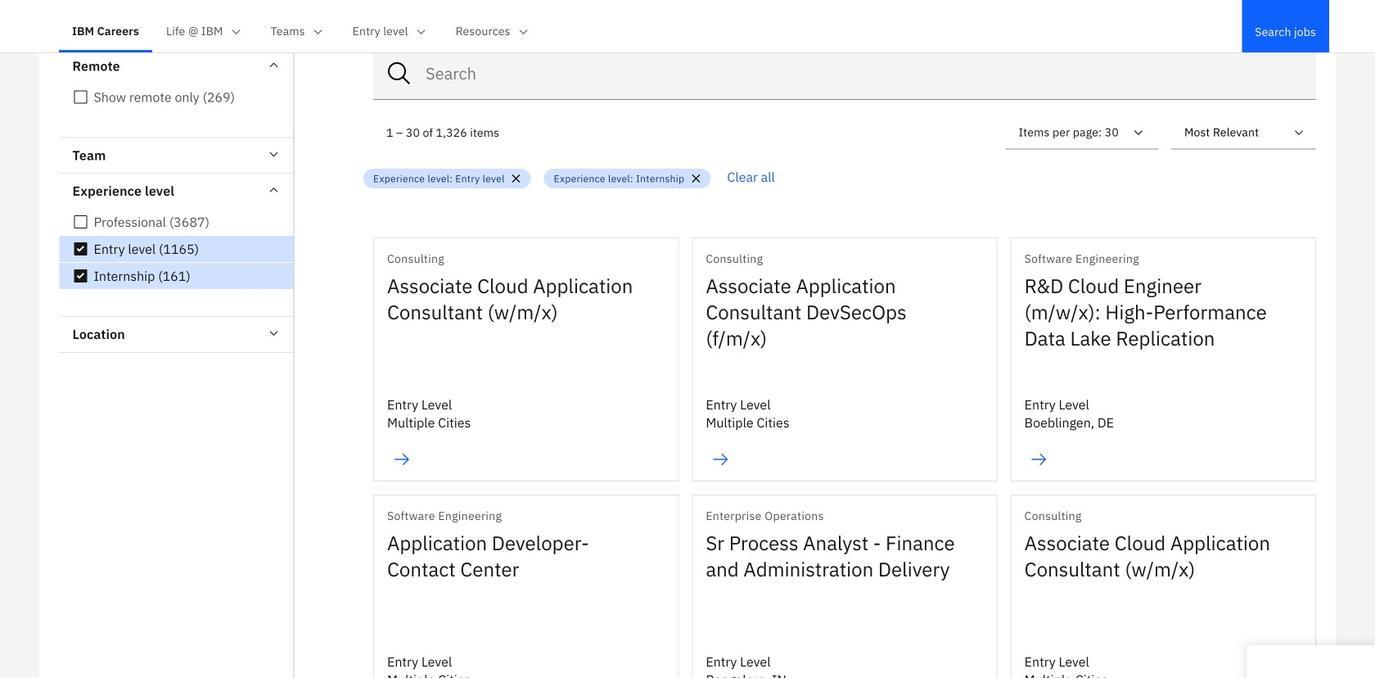 Task type: vqa. For each thing, say whether or not it's contained in the screenshot.
Let's talk 'element' at the bottom right
no



Task type: locate. For each thing, give the bounding box(es) containing it.
open cookie preferences modal section
[[1248, 645, 1376, 678]]



